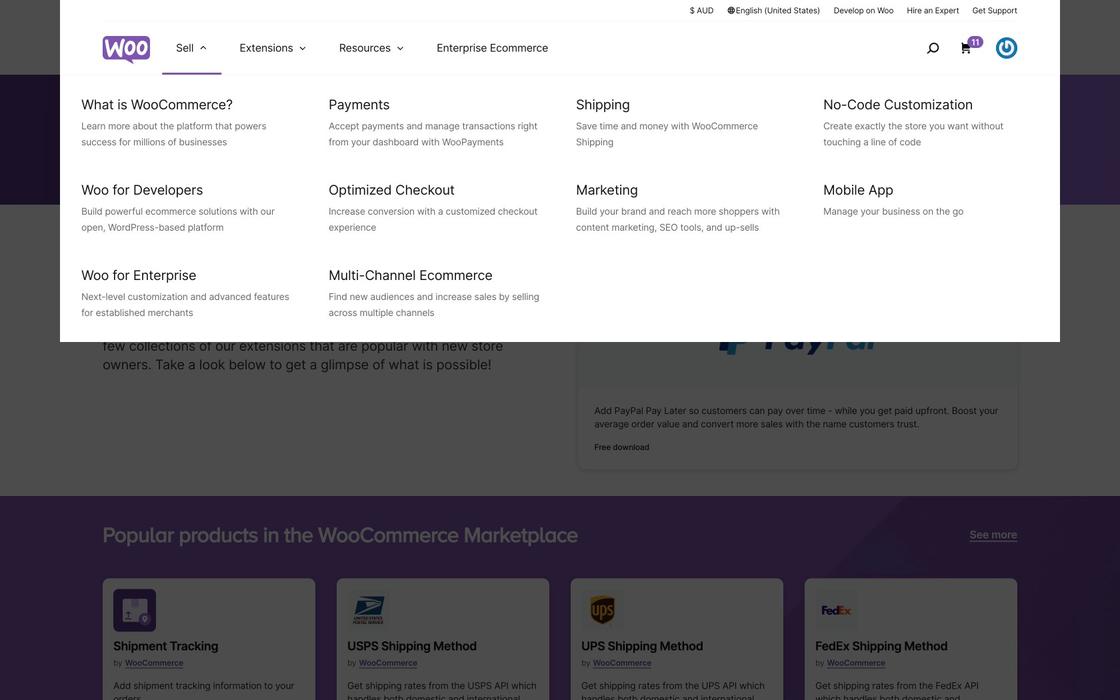 Task type: vqa. For each thing, say whether or not it's contained in the screenshot.
Service navigation menu element
yes



Task type: locate. For each thing, give the bounding box(es) containing it.
open account menu image
[[996, 37, 1017, 59]]

search image
[[922, 37, 943, 59]]

service navigation menu element
[[898, 26, 1017, 70]]



